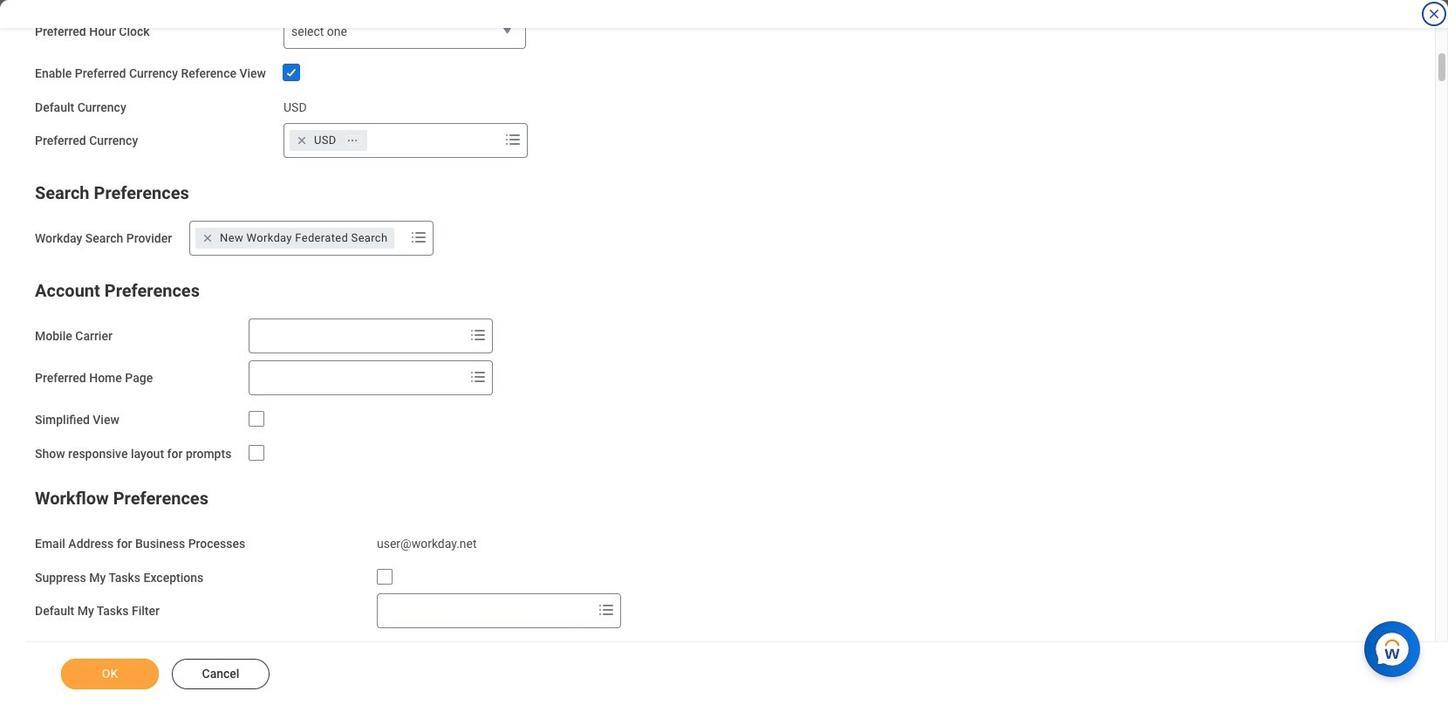 Task type: vqa. For each thing, say whether or not it's contained in the screenshot.
Bonus Spend popup button
no



Task type: locate. For each thing, give the bounding box(es) containing it.
usd element
[[284, 96, 307, 114], [314, 133, 337, 149]]

group
[[35, 179, 1401, 256], [35, 277, 1401, 463], [35, 484, 1401, 662]]

Search field
[[250, 321, 465, 352], [250, 362, 465, 394], [378, 595, 593, 627]]

related actions image
[[346, 134, 358, 147]]

0 horizontal spatial usd element
[[284, 96, 307, 114]]

2 vertical spatial search field
[[378, 595, 593, 627]]

0 vertical spatial search field
[[250, 321, 465, 352]]

1 vertical spatial group
[[35, 277, 1401, 463]]

1 group from the top
[[35, 179, 1401, 256]]

prompts image for middle search field
[[468, 367, 489, 388]]

prompts image
[[409, 227, 429, 248]]

usd element down check small image
[[284, 96, 307, 114]]

prompts image
[[503, 129, 524, 150], [468, 325, 489, 346], [468, 367, 489, 388], [596, 600, 617, 621]]

0 vertical spatial group
[[35, 179, 1401, 256]]

usd element right x small image at the left of the page
[[314, 133, 337, 149]]

1 vertical spatial usd element
[[314, 133, 337, 149]]

prompts image for top search field
[[468, 325, 489, 346]]

usd element inside option
[[314, 133, 337, 149]]

new workday federated search element
[[220, 231, 388, 246]]

2 group from the top
[[35, 277, 1401, 463]]

0 vertical spatial usd element
[[284, 96, 307, 114]]

2 vertical spatial group
[[35, 484, 1401, 662]]

dialog
[[0, 0, 1449, 705]]

usd, press delete to clear value. option
[[290, 130, 367, 151]]

check small image
[[281, 62, 302, 83]]

1 horizontal spatial usd element
[[314, 133, 337, 149]]



Task type: describe. For each thing, give the bounding box(es) containing it.
x small image
[[293, 132, 311, 149]]

prompts image for the bottom search field
[[596, 600, 617, 621]]

workday assistant region
[[1365, 614, 1428, 677]]

new workday federated search, press delete to clear value. option
[[196, 228, 395, 249]]

x small image
[[199, 230, 217, 247]]

3 group from the top
[[35, 484, 1401, 662]]

close change preferences image
[[1428, 7, 1442, 21]]

1 vertical spatial search field
[[250, 362, 465, 394]]



